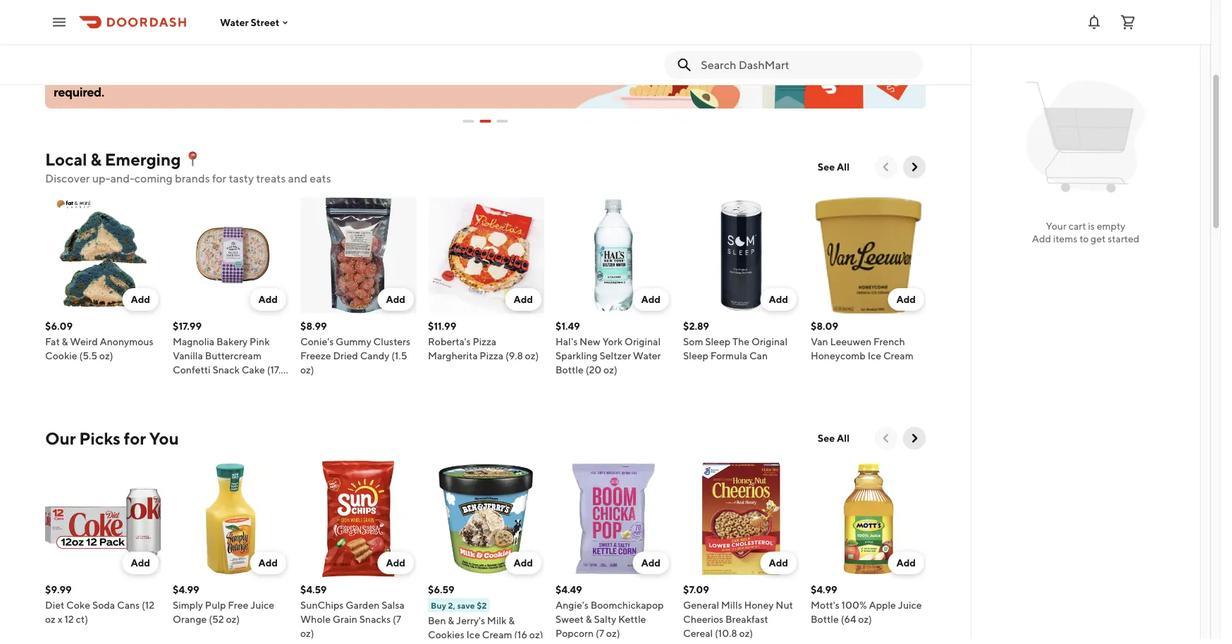 Task type: locate. For each thing, give the bounding box(es) containing it.
pizza up margherita
[[473, 336, 497, 348]]

dairy
[[222, 11, 245, 22]]

0 horizontal spatial juice
[[250, 600, 274, 612]]

1 vertical spatial see
[[818, 433, 835, 445]]

0 vertical spatial see
[[818, 161, 835, 173]]

deals link
[[51, 0, 121, 24]]

$2
[[477, 601, 487, 611]]

$4.99 up mott's at right
[[811, 585, 837, 596]]

oz
[[45, 614, 56, 626]]

0 horizontal spatial cream
[[482, 630, 512, 640]]

1 vertical spatial (7
[[596, 628, 604, 640]]

$4.99 mott's 100% apple juice bottle (64 oz)
[[811, 585, 922, 626]]

0 vertical spatial (7
[[393, 614, 401, 626]]

anonymous
[[100, 336, 153, 348]]

coming
[[135, 172, 173, 185]]

$4.99
[[173, 585, 199, 596], [811, 585, 837, 596]]

(9.8
[[506, 350, 523, 362]]

original inside $2.89 som sleep the original sleep formula can
[[752, 336, 788, 348]]

sunchips garden salsa whole grain snacks (7 oz) image
[[300, 462, 417, 578]]

som
[[683, 336, 703, 348]]

bottle
[[556, 365, 584, 376], [811, 614, 839, 626]]

can
[[750, 350, 768, 362]]

see all link for $4.99
[[809, 428, 858, 450]]

pizza
[[473, 336, 497, 348], [480, 350, 504, 362]]

1 horizontal spatial juice
[[898, 600, 922, 612]]

ice down french at the bottom
[[868, 350, 882, 362]]

2 see from the top
[[818, 433, 835, 445]]

all left previous button of carousel image
[[837, 161, 850, 173]]

original right york
[[625, 336, 661, 348]]

(5.5
[[79, 350, 97, 362]]

0 vertical spatial for
[[212, 172, 226, 185]]

oz) right (64
[[858, 614, 872, 626]]

bottle down mott's at right
[[811, 614, 839, 626]]

apple
[[869, 600, 896, 612]]

deals
[[73, 11, 99, 22]]

empty retail cart image
[[1020, 71, 1152, 203]]

next button of carousel image
[[908, 160, 922, 175]]

bottle inside $4.99 mott's 100% apple juice bottle (64 oz)
[[811, 614, 839, 626]]

(1.5
[[392, 350, 407, 362]]

0 horizontal spatial for
[[124, 429, 146, 449]]

0 vertical spatial see all
[[818, 161, 850, 173]]

cream down french at the bottom
[[884, 350, 914, 362]]

jerry's
[[456, 616, 485, 627]]

original for can
[[752, 336, 788, 348]]

0 horizontal spatial ice
[[466, 630, 480, 640]]

free
[[228, 600, 248, 612]]

see left previous button of carousel image
[[818, 161, 835, 173]]

1 all from the top
[[837, 161, 850, 173]]

previous button of carousel image
[[879, 160, 893, 175]]

garden
[[346, 600, 380, 612]]

1 vertical spatial sleep
[[683, 350, 709, 362]]

ice down jerry's
[[466, 630, 480, 640]]

up-
[[92, 172, 110, 185]]

pink
[[250, 336, 270, 348]]

0 vertical spatial cream
[[884, 350, 914, 362]]

oz) inside '$6.59 buy 2, save $2 ben & jerry's milk & cookies ice cream (16 oz)'
[[529, 630, 543, 640]]

$4.99 for $4.99 simply pulp free juice orange (52 oz)
[[173, 585, 199, 596]]

juice right apple
[[898, 600, 922, 612]]

oz) inside '$4.99 simply pulp free juice orange (52 oz)'
[[226, 614, 240, 626]]

see all link left previous button of carousel image
[[809, 156, 858, 179]]

nut
[[776, 600, 793, 612]]

order,
[[249, 67, 282, 83]]

oz) right (16
[[529, 630, 543, 640]]

1 see all from the top
[[818, 161, 850, 173]]

1 vertical spatial see all
[[818, 433, 850, 445]]

mott's 100% apple juice bottle (64 oz) image
[[811, 462, 927, 578]]

2 juice from the left
[[898, 600, 922, 612]]

0 horizontal spatial water
[[220, 16, 249, 28]]

juice inside $4.99 mott's 100% apple juice bottle (64 oz)
[[898, 600, 922, 612]]

snacks
[[359, 614, 391, 626]]

simply
[[173, 600, 203, 612]]

$4.49
[[556, 585, 582, 596]]

(7
[[393, 614, 401, 626], [596, 628, 604, 640]]

coke
[[66, 600, 90, 612]]

add for $9.99 diet coke soda cans (12 oz x 12 ct)
[[131, 558, 150, 569]]

all for $4.99
[[837, 433, 850, 445]]

original inside $1.49 hal's new york original sparkling seltzer water bottle (20 oz)
[[625, 336, 661, 348]]

juice right free
[[250, 600, 274, 612]]

add for $2.89 som sleep the original sleep formula can
[[769, 294, 788, 306]]

1 horizontal spatial for
[[212, 172, 226, 185]]

oz) right "(5.5"
[[99, 350, 113, 362]]

see all
[[818, 161, 850, 173], [818, 433, 850, 445]]

enjoy a $0 delivery fee on your first order, $5 subtotal minimum required.
[[54, 67, 402, 99]]

1 horizontal spatial water
[[633, 350, 661, 362]]

2 $4.99 from the left
[[811, 585, 837, 596]]

the
[[733, 336, 750, 348]]

2 see all link from the top
[[809, 428, 858, 450]]

diet coke soda cans (12 oz x 12 ct) image
[[45, 462, 161, 578]]

juice
[[250, 600, 274, 612], [898, 600, 922, 612]]

oz) down the breakfast
[[739, 628, 753, 640]]

$11.99 roberta's pizza margherita pizza (9.8 oz)
[[428, 321, 539, 362]]

and
[[288, 172, 307, 185]]

sunchips
[[300, 600, 344, 612]]

all left previous button of carousel icon
[[837, 433, 850, 445]]

$4.99 inside '$4.99 simply pulp free juice orange (52 oz)'
[[173, 585, 199, 596]]

juice for mott's 100% apple juice bottle (64 oz)
[[898, 600, 922, 612]]

1 vertical spatial see all link
[[809, 428, 858, 450]]

juice for simply pulp free juice orange (52 oz)
[[250, 600, 274, 612]]

mott's
[[811, 600, 840, 612]]

1 vertical spatial cream
[[482, 630, 512, 640]]

see all link left previous button of carousel icon
[[809, 428, 858, 450]]

2 all from the top
[[837, 433, 850, 445]]

2 see all from the top
[[818, 433, 850, 445]]

oz) inside $11.99 roberta's pizza margherita pizza (9.8 oz)
[[525, 350, 539, 362]]

for left tasty on the top
[[212, 172, 226, 185]]

empty
[[1097, 220, 1126, 232]]

ct)
[[76, 614, 88, 626]]

water street button
[[220, 16, 291, 28]]

cream down milk
[[482, 630, 512, 640]]

grain
[[333, 614, 358, 626]]

$6.59
[[428, 585, 454, 596]]

1 horizontal spatial ice
[[868, 350, 882, 362]]

sleep down som
[[683, 350, 709, 362]]

see left previous button of carousel icon
[[818, 433, 835, 445]]

water inside $1.49 hal's new york original sparkling seltzer water bottle (20 oz)
[[633, 350, 661, 362]]

1 vertical spatial for
[[124, 429, 146, 449]]

first
[[225, 67, 247, 83]]

(7 down salty
[[596, 628, 604, 640]]

add for $4.99 simply pulp free juice orange (52 oz)
[[258, 558, 278, 569]]

oz)
[[99, 350, 113, 362], [525, 350, 539, 362], [300, 365, 314, 376], [604, 365, 617, 376], [173, 379, 187, 390], [226, 614, 240, 626], [858, 614, 872, 626], [300, 628, 314, 640], [606, 628, 620, 640], [739, 628, 753, 640], [529, 630, 543, 640]]

cream
[[884, 350, 914, 362], [482, 630, 512, 640]]

for left you on the bottom of page
[[124, 429, 146, 449]]

see all link
[[809, 156, 858, 179], [809, 428, 858, 450]]

breakfast
[[726, 614, 768, 626]]

$4.99 inside $4.99 mott's 100% apple juice bottle (64 oz)
[[811, 585, 837, 596]]

see all left previous button of carousel image
[[818, 161, 850, 173]]

original up can at the bottom right of the page
[[752, 336, 788, 348]]

add for $1.49 hal's new york original sparkling seltzer water bottle (20 oz)
[[641, 294, 661, 306]]

roberta's
[[428, 336, 471, 348]]

1 original from the left
[[625, 336, 661, 348]]

1 see all link from the top
[[809, 156, 858, 179]]

0 horizontal spatial (7
[[393, 614, 401, 626]]

$2.89 som sleep the original sleep formula can
[[683, 321, 788, 362]]

required.
[[54, 84, 104, 99]]

0 vertical spatial pizza
[[473, 336, 497, 348]]

see all for $4.99
[[818, 433, 850, 445]]

1 vertical spatial water
[[633, 350, 661, 362]]

$9.99 diet coke soda cans (12 oz x 12 ct)
[[45, 585, 154, 626]]

cans
[[117, 600, 140, 612]]

1 horizontal spatial cream
[[884, 350, 914, 362]]

oz) inside $4.99 mott's 100% apple juice bottle (64 oz)
[[858, 614, 872, 626]]

juice inside '$4.99 simply pulp free juice orange (52 oz)'
[[250, 600, 274, 612]]

1 horizontal spatial bottle
[[811, 614, 839, 626]]

for inside local & emerging 📍 discover up-and-coming brands for tasty treats and eats
[[212, 172, 226, 185]]

kettle
[[618, 614, 646, 626]]

&
[[247, 11, 254, 22], [90, 149, 101, 170], [62, 336, 68, 348], [586, 614, 592, 626], [448, 616, 454, 627], [509, 616, 515, 627]]

sleep up formula
[[705, 336, 731, 348]]

1 horizontal spatial original
[[752, 336, 788, 348]]

$4.99 simply pulp free juice orange (52 oz)
[[173, 585, 274, 626]]

oz) down free
[[226, 614, 240, 626]]

van leeuwen french honeycomb ice cream image
[[811, 198, 927, 314]]

1 vertical spatial bottle
[[811, 614, 839, 626]]

0 vertical spatial bottle
[[556, 365, 584, 376]]

cream inside '$6.59 buy 2, save $2 ben & jerry's milk & cookies ice cream (16 oz)'
[[482, 630, 512, 640]]

(52
[[209, 614, 224, 626]]

mills
[[721, 600, 742, 612]]

local
[[45, 149, 87, 170]]

(7 down salsa
[[393, 614, 401, 626]]

1 vertical spatial ice
[[466, 630, 480, 640]]

ice
[[868, 350, 882, 362], [466, 630, 480, 640]]

1 vertical spatial all
[[837, 433, 850, 445]]

1 vertical spatial pizza
[[480, 350, 504, 362]]

see for $8.09
[[818, 161, 835, 173]]

enjoy
[[54, 67, 85, 83]]

next button of carousel image
[[908, 432, 922, 446]]

$2.89
[[683, 321, 709, 332]]

0 horizontal spatial bottle
[[556, 365, 584, 376]]

angie's boomchickapop sweet & salty kettle popcorn (7 oz) image
[[556, 462, 672, 578]]

notification bell image
[[1086, 14, 1103, 31]]

oz) right "(9.8"
[[525, 350, 539, 362]]

add for $6.09 fat & weird anonymous cookie (5.5 oz)
[[131, 294, 150, 306]]

ben
[[428, 616, 446, 627]]

$6.59 buy 2, save $2 ben & jerry's milk & cookies ice cream (16 oz)
[[428, 585, 543, 640]]

(16
[[514, 630, 527, 640]]

1 horizontal spatial (7
[[596, 628, 604, 640]]

add
[[1032, 233, 1051, 245], [131, 294, 150, 306], [258, 294, 278, 306], [386, 294, 405, 306], [514, 294, 533, 306], [641, 294, 661, 306], [769, 294, 788, 306], [897, 294, 916, 306], [131, 558, 150, 569], [258, 558, 278, 569], [386, 558, 405, 569], [514, 558, 533, 569], [641, 558, 661, 569], [769, 558, 788, 569], [897, 558, 916, 569]]

$8.09 van leeuwen french honeycomb ice cream
[[811, 321, 914, 362]]

add for $4.49 angie's boomchickapop sweet & salty kettle popcorn (7 oz)
[[641, 558, 661, 569]]

add button
[[122, 289, 159, 311], [122, 289, 159, 311], [250, 289, 286, 311], [250, 289, 286, 311], [378, 289, 414, 311], [378, 289, 414, 311], [505, 289, 542, 311], [505, 289, 542, 311], [633, 289, 669, 311], [633, 289, 669, 311], [760, 289, 797, 311], [760, 289, 797, 311], [888, 289, 924, 311], [888, 289, 924, 311], [122, 552, 159, 575], [122, 552, 159, 575], [250, 552, 286, 575], [250, 552, 286, 575], [378, 552, 414, 575], [378, 552, 414, 575], [505, 552, 542, 575], [505, 552, 542, 575], [633, 552, 669, 575], [633, 552, 669, 575], [760, 552, 797, 575], [760, 552, 797, 575], [888, 552, 924, 575], [888, 552, 924, 575]]

1 see from the top
[[818, 161, 835, 173]]

margherita
[[428, 350, 478, 362]]

vanilla
[[173, 350, 203, 362]]

1 $4.99 from the left
[[173, 585, 199, 596]]

1 juice from the left
[[250, 600, 274, 612]]

pizza left "(9.8"
[[480, 350, 504, 362]]

0 vertical spatial ice
[[868, 350, 882, 362]]

(20
[[586, 365, 602, 376]]

0 horizontal spatial original
[[625, 336, 661, 348]]

oz) down 'whole'
[[300, 628, 314, 640]]

(7 inside $4.49 angie's boomchickapop sweet & salty kettle popcorn (7 oz)
[[596, 628, 604, 640]]

save
[[457, 601, 475, 611]]

2 original from the left
[[752, 336, 788, 348]]

12
[[64, 614, 74, 626]]

oz) down "freeze"
[[300, 365, 314, 376]]

oz) down salty
[[606, 628, 620, 640]]

bottle down sparkling at left
[[556, 365, 584, 376]]

fat & weird anonymous cookie (5.5 oz) image
[[45, 198, 161, 314]]

see all left previous button of carousel icon
[[818, 433, 850, 445]]

$4.99 up simply
[[173, 585, 199, 596]]

fat
[[45, 336, 60, 348]]

ben & jerry's milk & cookies ice cream (16 oz) image
[[428, 462, 544, 578]]

orange
[[173, 614, 207, 626]]

pulp
[[205, 600, 226, 612]]

(7 inside $4.59 sunchips garden salsa whole grain snacks (7 oz)
[[393, 614, 401, 626]]

0 vertical spatial see all link
[[809, 156, 858, 179]]

oz) down seltzer
[[604, 365, 617, 376]]

0 vertical spatial all
[[837, 161, 850, 173]]

1 horizontal spatial $4.99
[[811, 585, 837, 596]]

items
[[1053, 233, 1078, 245]]

0 horizontal spatial $4.99
[[173, 585, 199, 596]]

oz) down confetti
[[173, 379, 187, 390]]

produce link
[[133, 0, 203, 24]]



Task type: vqa. For each thing, say whether or not it's contained in the screenshot.


Task type: describe. For each thing, give the bounding box(es) containing it.
dried
[[333, 350, 358, 362]]

freeze
[[300, 350, 331, 362]]

you
[[149, 429, 179, 449]]

produce
[[149, 11, 187, 22]]

oz) inside $4.49 angie's boomchickapop sweet & salty kettle popcorn (7 oz)
[[606, 628, 620, 640]]

0 vertical spatial sleep
[[705, 336, 731, 348]]

eats
[[310, 172, 331, 185]]

$0
[[96, 67, 112, 83]]

0 vertical spatial water
[[220, 16, 249, 28]]

$4.59 sunchips garden salsa whole grain snacks (7 oz)
[[300, 585, 405, 640]]

clusters
[[373, 336, 410, 348]]

started
[[1108, 233, 1140, 245]]

$6.09 fat & weird anonymous cookie (5.5 oz)
[[45, 321, 153, 362]]

Search DashMart search field
[[701, 57, 912, 73]]

add for $4.99 mott's 100% apple juice bottle (64 oz)
[[897, 558, 916, 569]]

oz) inside '$6.09 fat & weird anonymous cookie (5.5 oz)'
[[99, 350, 113, 362]]

see for $4.99
[[818, 433, 835, 445]]

water street
[[220, 16, 279, 28]]

salty
[[594, 614, 616, 626]]

$7.09 general mills honey nut cheerios breakfast cereal (10.8 oz)
[[683, 585, 793, 640]]

add for $8.99 conie's gummy clusters freeze dried candy (1.5 oz)
[[386, 294, 405, 306]]

soda
[[92, 600, 115, 612]]

add for $17.99 magnolia bakery pink vanilla buttercream confetti snack cake (17.7 oz)
[[258, 294, 278, 306]]

conie's gummy clusters freeze dried candy (1.5 oz) image
[[300, 198, 417, 314]]

& inside $4.49 angie's boomchickapop sweet & salty kettle popcorn (7 oz)
[[586, 614, 592, 626]]

get
[[1091, 233, 1106, 245]]

$7.09
[[683, 585, 709, 596]]

cereal
[[683, 628, 713, 640]]

seltzer
[[600, 350, 631, 362]]

sparkling
[[556, 350, 598, 362]]

tasty
[[229, 172, 254, 185]]

weird
[[70, 336, 98, 348]]

all for $8.09
[[837, 161, 850, 173]]

ice inside '$6.59 buy 2, save $2 ben & jerry's milk & cookies ice cream (16 oz)'
[[466, 630, 480, 640]]

formula
[[711, 350, 748, 362]]

dairy & eggs
[[222, 11, 278, 22]]

honey
[[744, 600, 774, 612]]

hal's new york original sparkling seltzer water bottle (20 oz) image
[[556, 198, 672, 314]]

subtotal
[[301, 67, 347, 83]]

gummy
[[336, 336, 371, 348]]

buy
[[431, 601, 446, 611]]

our picks for you
[[45, 429, 179, 449]]

$8.09
[[811, 321, 838, 332]]

open menu image
[[51, 14, 68, 31]]

leeuwen
[[830, 336, 872, 348]]

street
[[251, 16, 279, 28]]

bakery
[[216, 336, 248, 348]]

0 items, open order cart image
[[1120, 14, 1137, 31]]

eggs
[[255, 11, 278, 22]]

simply pulp free juice orange (52 oz) image
[[173, 462, 289, 578]]

picks
[[79, 429, 120, 449]]

see all link for $8.09
[[809, 156, 858, 179]]

new
[[580, 336, 601, 348]]

$5
[[284, 67, 299, 83]]

york
[[603, 336, 623, 348]]

discover
[[45, 172, 90, 185]]

oz) inside $17.99 magnolia bakery pink vanilla buttercream confetti snack cake (17.7 oz)
[[173, 379, 187, 390]]

treats
[[256, 172, 286, 185]]

boomchickapop
[[591, 600, 664, 612]]

add for $11.99 roberta's pizza margherita pizza (9.8 oz)
[[514, 294, 533, 306]]

som sleep the original sleep formula can image
[[683, 198, 800, 314]]

$9.99
[[45, 585, 72, 596]]

milk
[[487, 616, 507, 627]]

& inside '$6.09 fat & weird anonymous cookie (5.5 oz)'
[[62, 336, 68, 348]]

add inside your cart is empty add items to get started
[[1032, 233, 1051, 245]]

$8.99 conie's gummy clusters freeze dried candy (1.5 oz)
[[300, 321, 410, 376]]

bottle inside $1.49 hal's new york original sparkling seltzer water bottle (20 oz)
[[556, 365, 584, 376]]

oz) inside $1.49 hal's new york original sparkling seltzer water bottle (20 oz)
[[604, 365, 617, 376]]

$8.99
[[300, 321, 327, 332]]

& inside local & emerging 📍 discover up-and-coming brands for tasty treats and eats
[[90, 149, 101, 170]]

brands
[[175, 172, 210, 185]]

$4.49 angie's boomchickapop sweet & salty kettle popcorn (7 oz)
[[556, 585, 664, 640]]

your
[[198, 67, 223, 83]]

and-
[[110, 172, 135, 185]]

salsa
[[382, 600, 405, 612]]

our
[[45, 429, 76, 449]]

cheerios
[[683, 614, 724, 626]]

oz) inside $8.99 conie's gummy clusters freeze dried candy (1.5 oz)
[[300, 365, 314, 376]]

$4.59
[[300, 585, 327, 596]]

see all for $8.09
[[818, 161, 850, 173]]

fee
[[161, 67, 179, 83]]

local & emerging 📍 discover up-and-coming brands for tasty treats and eats
[[45, 149, 331, 185]]

cookie
[[45, 350, 77, 362]]

add for $4.59 sunchips garden salsa whole grain snacks (7 oz)
[[386, 558, 405, 569]]

add for $7.09 general mills honey nut cheerios breakfast cereal (10.8 oz)
[[769, 558, 788, 569]]

popcorn
[[556, 628, 594, 640]]

general mills honey nut cheerios breakfast cereal (10.8 oz) image
[[683, 462, 800, 578]]

oz) inside $7.09 general mills honey nut cheerios breakfast cereal (10.8 oz)
[[739, 628, 753, 640]]

100%
[[842, 600, 867, 612]]

magnolia
[[173, 336, 215, 348]]

add for $8.09 van leeuwen french honeycomb ice cream
[[897, 294, 916, 306]]

french
[[874, 336, 905, 348]]

original for water
[[625, 336, 661, 348]]

cart
[[1069, 220, 1086, 232]]

$1.49
[[556, 321, 580, 332]]

magnolia bakery pink vanilla buttercream confetti snack cake (17.7 oz) image
[[173, 198, 289, 314]]

confetti
[[173, 365, 211, 376]]

angie's
[[556, 600, 589, 612]]

$4.99 for $4.99 mott's 100% apple juice bottle (64 oz)
[[811, 585, 837, 596]]

oz) inside $4.59 sunchips garden salsa whole grain snacks (7 oz)
[[300, 628, 314, 640]]

(12
[[142, 600, 154, 612]]

roberta's pizza margherita pizza (9.8 oz) image
[[428, 198, 544, 314]]

$1.49 hal's new york original sparkling seltzer water bottle (20 oz)
[[556, 321, 661, 376]]

van
[[811, 336, 828, 348]]

buttercream
[[205, 350, 262, 362]]

to
[[1080, 233, 1089, 245]]

cream inside the $8.09 van leeuwen french honeycomb ice cream
[[884, 350, 914, 362]]

previous button of carousel image
[[879, 432, 893, 446]]

ice inside the $8.09 van leeuwen french honeycomb ice cream
[[868, 350, 882, 362]]

diet
[[45, 600, 64, 612]]

on
[[181, 67, 196, 83]]

hal's
[[556, 336, 578, 348]]



